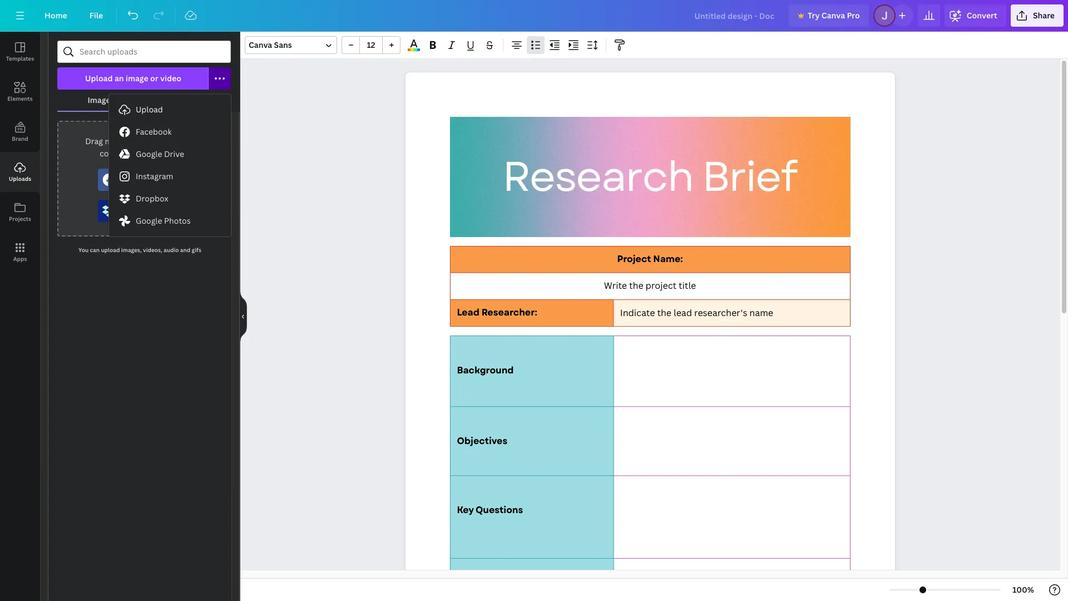 Task type: vqa. For each thing, say whether or not it's contained in the screenshot.
Uploads button
yes



Task type: locate. For each thing, give the bounding box(es) containing it.
apps
[[13, 255, 27, 263]]

0 horizontal spatial canva
[[249, 40, 272, 50]]

2 google from the top
[[136, 215, 162, 226]]

upload an image or video
[[85, 73, 181, 83]]

1 horizontal spatial upload
[[136, 104, 163, 115]]

media
[[105, 136, 128, 146]]

hide image
[[240, 290, 247, 343]]

facebook
[[136, 126, 172, 137]]

an left image
[[115, 73, 124, 83]]

group
[[342, 36, 401, 54]]

upload up drive
[[159, 136, 185, 146]]

photos
[[164, 215, 191, 226]]

0 horizontal spatial upload
[[85, 73, 113, 83]]

Design title text field
[[686, 4, 785, 27]]

menu
[[109, 94, 231, 237]]

0 vertical spatial google
[[136, 149, 162, 159]]

google down to
[[136, 149, 162, 159]]

1 vertical spatial google
[[136, 215, 162, 226]]

pro
[[847, 10, 860, 21]]

brand
[[12, 135, 28, 142]]

upload inside drag media here to upload or connect an account...
[[159, 136, 185, 146]]

menu containing upload
[[109, 94, 231, 237]]

drive
[[164, 149, 184, 159]]

upload for upload an image or video
[[85, 73, 113, 83]]

try canva pro
[[808, 10, 860, 21]]

1 vertical spatial or
[[187, 136, 195, 146]]

0 vertical spatial upload
[[85, 73, 113, 83]]

convert
[[967, 10, 998, 21]]

or inside drag media here to upload or connect an account...
[[187, 136, 195, 146]]

dropbox button
[[109, 188, 231, 210]]

upload up facebook
[[136, 104, 163, 115]]

drag
[[85, 136, 103, 146]]

1 google from the top
[[136, 149, 162, 159]]

0 horizontal spatial or
[[150, 73, 158, 83]]

image
[[126, 73, 148, 83]]

side panel tab list
[[0, 32, 40, 272]]

0 horizontal spatial upload
[[101, 246, 120, 254]]

google
[[136, 149, 162, 159], [136, 215, 162, 226]]

an down 'here'
[[132, 148, 141, 159]]

canva right try
[[822, 10, 845, 21]]

Research Brief text field
[[405, 72, 895, 601]]

upload button
[[109, 99, 231, 121]]

gifs
[[192, 246, 201, 254]]

images,
[[121, 246, 142, 254]]

to
[[149, 136, 157, 146]]

0 vertical spatial canva
[[822, 10, 845, 21]]

0 vertical spatial upload
[[159, 136, 185, 146]]

canva sans
[[249, 40, 292, 50]]

1 horizontal spatial an
[[132, 148, 141, 159]]

you
[[79, 246, 89, 254]]

an
[[115, 73, 124, 83], [132, 148, 141, 159]]

convert button
[[945, 4, 1007, 27]]

images
[[88, 95, 114, 105]]

1 horizontal spatial upload
[[159, 136, 185, 146]]

share
[[1033, 10, 1055, 21]]

0 vertical spatial or
[[150, 73, 158, 83]]

1 horizontal spatial or
[[187, 136, 195, 146]]

upload up the images
[[85, 73, 113, 83]]

canva left sans
[[249, 40, 272, 50]]

upload
[[85, 73, 113, 83], [136, 104, 163, 115]]

100% button
[[1006, 581, 1042, 599]]

google for google photos
[[136, 215, 162, 226]]

1 vertical spatial canva
[[249, 40, 272, 50]]

research
[[502, 147, 693, 207]]

upload inside 'upload' button
[[136, 104, 163, 115]]

upload inside upload an image or video button
[[85, 73, 113, 83]]

0 vertical spatial an
[[115, 73, 124, 83]]

try
[[808, 10, 820, 21]]

brand button
[[0, 112, 40, 152]]

projects
[[9, 215, 31, 223]]

instagram button
[[109, 165, 231, 188]]

file button
[[81, 4, 112, 27]]

try canva pro button
[[789, 4, 869, 27]]

or
[[150, 73, 158, 83], [187, 136, 195, 146]]

facebook button
[[109, 121, 231, 143]]

brief
[[702, 147, 797, 207]]

0 horizontal spatial an
[[115, 73, 124, 83]]

here
[[130, 136, 147, 146]]

canva
[[822, 10, 845, 21], [249, 40, 272, 50]]

1 vertical spatial an
[[132, 148, 141, 159]]

home
[[45, 10, 67, 21]]

uploads button
[[0, 152, 40, 192]]

upload
[[159, 136, 185, 146], [101, 246, 120, 254]]

1 horizontal spatial canva
[[822, 10, 845, 21]]

uploads
[[9, 175, 31, 183]]

an inside button
[[115, 73, 124, 83]]

google down dropbox
[[136, 215, 162, 226]]

drag media here to upload or connect an account...
[[85, 136, 195, 159]]

color range image
[[408, 49, 420, 51]]

1 vertical spatial upload
[[136, 104, 163, 115]]

research brief
[[502, 147, 797, 207]]

elements button
[[0, 72, 40, 112]]

upload right can
[[101, 246, 120, 254]]



Task type: describe. For each thing, give the bounding box(es) containing it.
– – number field
[[363, 40, 379, 50]]

videos,
[[143, 246, 162, 254]]

google photos
[[136, 215, 191, 226]]

upload for upload
[[136, 104, 163, 115]]

video
[[160, 73, 181, 83]]

elements
[[7, 95, 33, 102]]

google drive button
[[109, 143, 231, 165]]

or inside button
[[150, 73, 158, 83]]

you can upload images, videos, audio and gifs
[[79, 246, 201, 254]]

google for google drive
[[136, 149, 162, 159]]

sans
[[274, 40, 292, 50]]

templates button
[[0, 32, 40, 72]]

main menu bar
[[0, 0, 1068, 32]]

canva inside canva sans popup button
[[249, 40, 272, 50]]

Search uploads search field
[[80, 41, 224, 62]]

projects button
[[0, 192, 40, 232]]

file
[[89, 10, 103, 21]]

home link
[[36, 4, 76, 27]]

google drive
[[136, 149, 184, 159]]

canva inside the try canva pro button
[[822, 10, 845, 21]]

account...
[[143, 148, 180, 159]]

instagram
[[136, 171, 173, 181]]

dropbox
[[136, 193, 168, 204]]

images button
[[57, 90, 145, 111]]

canva sans button
[[245, 36, 337, 54]]

100%
[[1013, 584, 1034, 595]]

videos
[[175, 95, 201, 105]]

share button
[[1011, 4, 1064, 27]]

upload an image or video button
[[57, 67, 209, 90]]

audio
[[164, 246, 179, 254]]

apps button
[[0, 232, 40, 272]]

and
[[180, 246, 190, 254]]

1 vertical spatial upload
[[101, 246, 120, 254]]

can
[[90, 246, 100, 254]]

an inside drag media here to upload or connect an account...
[[132, 148, 141, 159]]

videos button
[[145, 90, 231, 111]]

templates
[[6, 55, 34, 62]]

google photos button
[[109, 210, 231, 232]]

connect
[[100, 148, 130, 159]]



